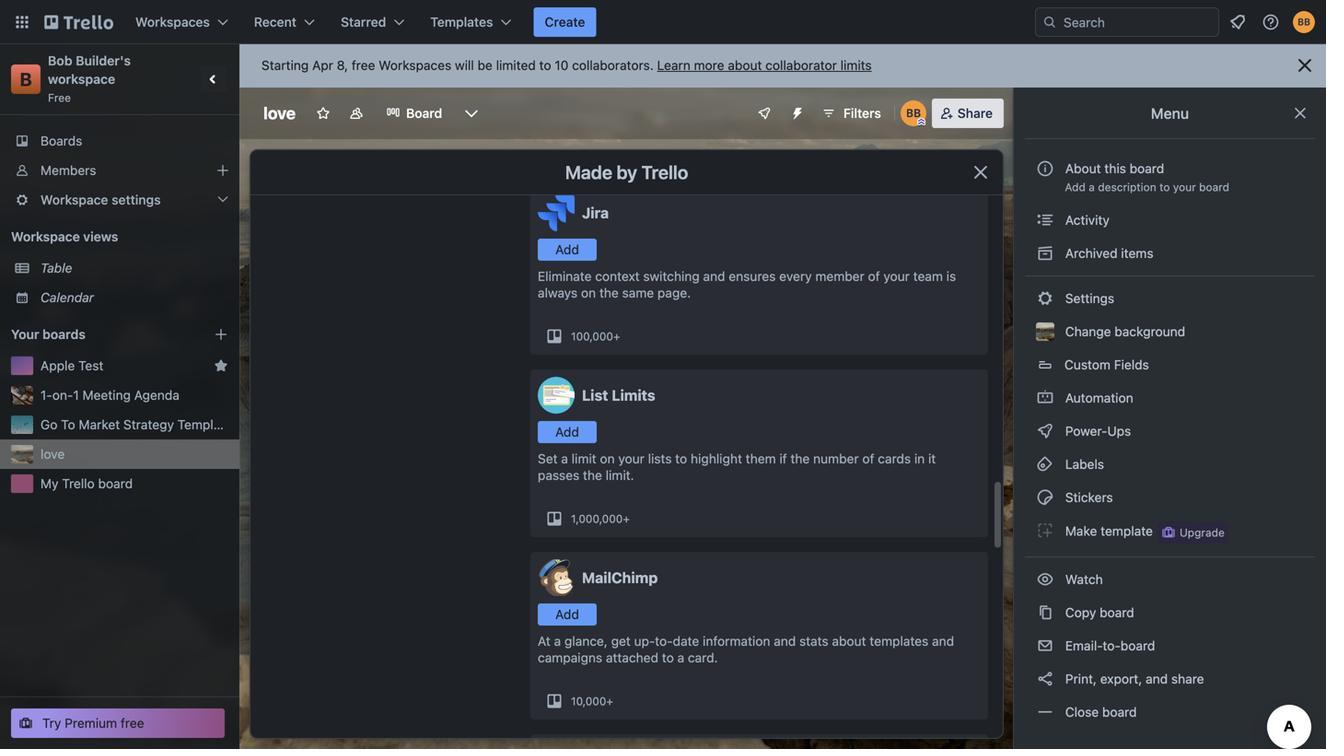 Task type: vqa. For each thing, say whether or not it's contained in the screenshot.


Task type: locate. For each thing, give the bounding box(es) containing it.
ensures
[[729, 269, 776, 284]]

+ down limit. at the left bottom of the page
[[623, 512, 630, 525]]

0 horizontal spatial free
[[121, 715, 144, 731]]

6 sm image from the top
[[1037, 570, 1055, 589]]

a down 'date'
[[678, 650, 685, 665]]

archived
[[1066, 246, 1118, 261]]

the right if at the bottom right of the page
[[791, 451, 810, 466]]

2 vertical spatial your
[[619, 451, 645, 466]]

to-
[[655, 633, 673, 649], [1103, 638, 1121, 653]]

eliminate context switching and ensures every member of your team is always on the same page.
[[538, 269, 957, 300]]

workspace views
[[11, 229, 118, 244]]

sm image inside the archived items link
[[1037, 244, 1055, 263]]

sm image left email-
[[1037, 637, 1055, 655]]

apr
[[312, 58, 333, 73]]

1 horizontal spatial about
[[832, 633, 867, 649]]

make
[[1066, 523, 1098, 539]]

sm image for close board
[[1037, 703, 1055, 721]]

+ for list limits
[[623, 512, 630, 525]]

to right lists
[[676, 451, 688, 466]]

starting apr 8, free workspaces will be limited to 10 collaborators. learn more about collaborator limits
[[262, 58, 872, 73]]

+
[[614, 330, 621, 343], [623, 512, 630, 525], [607, 695, 614, 708]]

of inside eliminate context switching and ensures every member of your team is always on the same page.
[[868, 269, 880, 284]]

sm image for power-ups
[[1037, 422, 1055, 440]]

sm image left stickers
[[1037, 488, 1055, 507]]

add up limit
[[556, 424, 579, 439]]

board down export,
[[1103, 704, 1137, 720]]

1 sm image from the top
[[1037, 244, 1055, 263]]

builder's
[[76, 53, 131, 68]]

2 add button from the top
[[538, 421, 597, 443]]

board up description
[[1130, 161, 1165, 176]]

custom fields
[[1065, 357, 1150, 372]]

sm image inside print, export, and share 'link'
[[1037, 670, 1055, 688]]

0 horizontal spatial trello
[[62, 476, 95, 491]]

of right member
[[868, 269, 880, 284]]

stickers
[[1062, 490, 1114, 505]]

sm image left archived
[[1037, 244, 1055, 263]]

2 sm image from the top
[[1037, 289, 1055, 308]]

a right set
[[561, 451, 568, 466]]

trello inside 'my trello board' link
[[62, 476, 95, 491]]

1 vertical spatial trello
[[62, 476, 95, 491]]

collaborator
[[766, 58, 837, 73]]

workspaces up board link
[[379, 58, 452, 73]]

0 horizontal spatial about
[[728, 58, 762, 73]]

on-
[[52, 387, 73, 403]]

1 vertical spatial free
[[121, 715, 144, 731]]

1 horizontal spatial love
[[264, 103, 296, 123]]

to- up attached
[[655, 633, 673, 649]]

search image
[[1043, 15, 1058, 29]]

starred icon image
[[214, 358, 228, 373]]

0 horizontal spatial your
[[619, 451, 645, 466]]

cards
[[878, 451, 911, 466]]

sm image left close
[[1037, 703, 1055, 721]]

is
[[947, 269, 957, 284]]

3 add button from the top
[[538, 603, 597, 626]]

made
[[565, 161, 613, 183]]

0 vertical spatial workspaces
[[135, 14, 210, 29]]

highlight
[[691, 451, 743, 466]]

0 vertical spatial about
[[728, 58, 762, 73]]

activity
[[1062, 212, 1110, 228]]

+ for jira
[[614, 330, 621, 343]]

to inside "set a limit on your lists to highlight them if the number of cards in it passes the limit."
[[676, 451, 688, 466]]

1 vertical spatial of
[[863, 451, 875, 466]]

and left ensures
[[703, 269, 726, 284]]

settings
[[112, 192, 161, 207]]

settings link
[[1025, 284, 1316, 313]]

sm image
[[1037, 244, 1055, 263], [1037, 289, 1055, 308], [1037, 455, 1055, 474], [1037, 488, 1055, 507], [1037, 521, 1055, 540], [1037, 570, 1055, 589], [1037, 637, 1055, 655], [1037, 703, 1055, 721]]

your inside eliminate context switching and ensures every member of your team is always on the same page.
[[884, 269, 910, 284]]

watch link
[[1025, 565, 1316, 594]]

ups
[[1108, 423, 1132, 439]]

0 vertical spatial your
[[1174, 181, 1197, 193]]

1 vertical spatial about
[[832, 633, 867, 649]]

templates button
[[419, 7, 523, 37]]

open information menu image
[[1262, 13, 1281, 31]]

email-to-board
[[1062, 638, 1156, 653]]

love link
[[41, 445, 228, 463]]

5 sm image from the top
[[1037, 670, 1055, 688]]

1 vertical spatial your
[[884, 269, 910, 284]]

add for mailchimp
[[556, 607, 579, 622]]

love up my
[[41, 446, 65, 462]]

sm image left watch
[[1037, 570, 1055, 589]]

add button up eliminate at top left
[[538, 239, 597, 261]]

7 sm image from the top
[[1037, 637, 1055, 655]]

sm image inside watch link
[[1037, 570, 1055, 589]]

0 vertical spatial on
[[581, 285, 596, 300]]

sm image for labels
[[1037, 455, 1055, 474]]

sm image left labels
[[1037, 455, 1055, 474]]

1 vertical spatial the
[[791, 451, 810, 466]]

about right stats
[[832, 633, 867, 649]]

add down about
[[1065, 181, 1086, 193]]

4 sm image from the top
[[1037, 603, 1055, 622]]

0 horizontal spatial to-
[[655, 633, 673, 649]]

activity link
[[1025, 205, 1316, 235]]

upgrade button
[[1158, 521, 1229, 544]]

templates
[[431, 14, 493, 29]]

on inside eliminate context switching and ensures every member of your team is always on the same page.
[[581, 285, 596, 300]]

1 vertical spatial on
[[600, 451, 615, 466]]

1 vertical spatial +
[[623, 512, 630, 525]]

sm image inside "close board" link
[[1037, 703, 1055, 721]]

0 vertical spatial love
[[264, 103, 296, 123]]

try premium free button
[[11, 709, 225, 738]]

automation image
[[783, 99, 809, 124]]

learn
[[657, 58, 691, 73]]

5 sm image from the top
[[1037, 521, 1055, 540]]

workspace
[[48, 71, 115, 87]]

sm image left the print,
[[1037, 670, 1055, 688]]

1 vertical spatial workspace
[[11, 229, 80, 244]]

strategy
[[123, 417, 174, 432]]

members
[[41, 163, 96, 178]]

will
[[455, 58, 474, 73]]

the down "context"
[[600, 285, 619, 300]]

add button for jira
[[538, 239, 597, 261]]

1 vertical spatial add button
[[538, 421, 597, 443]]

2 vertical spatial +
[[607, 695, 614, 708]]

create
[[545, 14, 585, 29]]

starting
[[262, 58, 309, 73]]

the down limit
[[583, 468, 602, 483]]

sm image inside copy board link
[[1037, 603, 1055, 622]]

workspace inside popup button
[[41, 192, 108, 207]]

date
[[673, 633, 700, 649]]

1 add button from the top
[[538, 239, 597, 261]]

trello right my
[[62, 476, 95, 491]]

2 vertical spatial the
[[583, 468, 602, 483]]

boards link
[[0, 126, 240, 156]]

workspace down members
[[41, 192, 108, 207]]

1 horizontal spatial on
[[600, 451, 615, 466]]

0 horizontal spatial workspaces
[[135, 14, 210, 29]]

power-ups link
[[1025, 416, 1316, 446]]

8 sm image from the top
[[1037, 703, 1055, 721]]

+ for mailchimp
[[607, 695, 614, 708]]

add button for list limits
[[538, 421, 597, 443]]

sm image inside email-to-board link
[[1037, 637, 1055, 655]]

apple
[[41, 358, 75, 373]]

8,
[[337, 58, 348, 73]]

and left the share
[[1146, 671, 1168, 686]]

add up glance,
[[556, 607, 579, 622]]

workspace up table in the left of the page
[[11, 229, 80, 244]]

sm image for activity
[[1037, 211, 1055, 229]]

sm image inside the stickers link
[[1037, 488, 1055, 507]]

star or unstar board image
[[316, 106, 331, 121]]

add button up glance,
[[538, 603, 597, 626]]

bob builder's workspace link
[[48, 53, 134, 87]]

recent
[[254, 14, 297, 29]]

share
[[958, 105, 993, 121]]

sm image inside activity link
[[1037, 211, 1055, 229]]

0 horizontal spatial on
[[581, 285, 596, 300]]

fields
[[1115, 357, 1150, 372]]

0 vertical spatial the
[[600, 285, 619, 300]]

on up limit. at the left bottom of the page
[[600, 451, 615, 466]]

labels link
[[1025, 450, 1316, 479]]

meeting
[[82, 387, 131, 403]]

0 horizontal spatial love
[[41, 446, 65, 462]]

boards
[[42, 327, 86, 342]]

limits
[[841, 58, 872, 73]]

0 vertical spatial trello
[[642, 161, 689, 183]]

board down love link
[[98, 476, 133, 491]]

0 vertical spatial of
[[868, 269, 880, 284]]

love left star or unstar board icon
[[264, 103, 296, 123]]

sm image inside automation link
[[1037, 389, 1055, 407]]

1 horizontal spatial trello
[[642, 161, 689, 183]]

love inside love link
[[41, 446, 65, 462]]

board inside 'my trello board' link
[[98, 476, 133, 491]]

learn more about collaborator limits link
[[657, 58, 872, 73]]

sm image left power-
[[1037, 422, 1055, 440]]

custom
[[1065, 357, 1111, 372]]

1 horizontal spatial your
[[884, 269, 910, 284]]

free right premium at left bottom
[[121, 715, 144, 731]]

2 horizontal spatial your
[[1174, 181, 1197, 193]]

sm image left make
[[1037, 521, 1055, 540]]

of left cards
[[863, 451, 875, 466]]

+ up the list limits
[[614, 330, 621, 343]]

your up limit. at the left bottom of the page
[[619, 451, 645, 466]]

and
[[703, 269, 726, 284], [774, 633, 796, 649], [932, 633, 955, 649], [1146, 671, 1168, 686]]

0 vertical spatial workspace
[[41, 192, 108, 207]]

sm image inside the labels link
[[1037, 455, 1055, 474]]

sm image left copy
[[1037, 603, 1055, 622]]

+ down attached
[[607, 695, 614, 708]]

trello right by
[[642, 161, 689, 183]]

power-ups
[[1062, 423, 1135, 439]]

sm image left the settings
[[1037, 289, 1055, 308]]

sm image inside power-ups link
[[1037, 422, 1055, 440]]

sm image for automation
[[1037, 389, 1055, 407]]

on inside "set a limit on your lists to highlight them if the number of cards in it passes the limit."
[[600, 451, 615, 466]]

sm image left activity
[[1037, 211, 1055, 229]]

eliminate
[[538, 269, 592, 284]]

4 sm image from the top
[[1037, 488, 1055, 507]]

add button up limit
[[538, 421, 597, 443]]

list
[[582, 387, 609, 404]]

board up email-to-board
[[1100, 605, 1135, 620]]

about right the more
[[728, 58, 762, 73]]

add inside about this board add a description to your board
[[1065, 181, 1086, 193]]

member
[[816, 269, 865, 284]]

0 vertical spatial free
[[352, 58, 375, 73]]

3 sm image from the top
[[1037, 422, 1055, 440]]

workspace visible image
[[349, 106, 364, 121]]

your left team at the top of the page
[[884, 269, 910, 284]]

bob builder's workspace free
[[48, 53, 134, 104]]

bob
[[48, 53, 72, 68]]

set a limit on your lists to highlight them if the number of cards in it passes the limit.
[[538, 451, 936, 483]]

1 sm image from the top
[[1037, 211, 1055, 229]]

0 notifications image
[[1227, 11, 1249, 33]]

to- up export,
[[1103, 638, 1121, 653]]

a down about
[[1089, 181, 1095, 193]]

1 horizontal spatial workspaces
[[379, 58, 452, 73]]

close
[[1066, 704, 1099, 720]]

lists
[[648, 451, 672, 466]]

try premium free
[[42, 715, 144, 731]]

add button
[[538, 239, 597, 261], [538, 421, 597, 443], [538, 603, 597, 626]]

sm image
[[1037, 211, 1055, 229], [1037, 389, 1055, 407], [1037, 422, 1055, 440], [1037, 603, 1055, 622], [1037, 670, 1055, 688]]

card.
[[688, 650, 718, 665]]

sm image left automation
[[1037, 389, 1055, 407]]

table
[[41, 260, 72, 275]]

your up activity link
[[1174, 181, 1197, 193]]

0 vertical spatial +
[[614, 330, 621, 343]]

free right 8,
[[352, 58, 375, 73]]

on down eliminate at top left
[[581, 285, 596, 300]]

your
[[1174, 181, 1197, 193], [884, 269, 910, 284], [619, 451, 645, 466]]

about inside at a glance, get up-to-date information and stats about templates and campaigns attached to a card.
[[832, 633, 867, 649]]

2 sm image from the top
[[1037, 389, 1055, 407]]

2 vertical spatial add button
[[538, 603, 597, 626]]

on
[[581, 285, 596, 300], [600, 451, 615, 466]]

3 sm image from the top
[[1037, 455, 1055, 474]]

a inside "set a limit on your lists to highlight them if the number of cards in it passes the limit."
[[561, 451, 568, 466]]

1 vertical spatial love
[[41, 446, 65, 462]]

0 vertical spatial add button
[[538, 239, 597, 261]]

to down 'date'
[[662, 650, 674, 665]]

them
[[746, 451, 776, 466]]

workspaces up the workspace navigation collapse icon
[[135, 14, 210, 29]]

sm image inside 'settings' link
[[1037, 289, 1055, 308]]

add up eliminate at top left
[[556, 242, 579, 257]]

to up activity link
[[1160, 181, 1171, 193]]

add for jira
[[556, 242, 579, 257]]

to inside at a glance, get up-to-date information and stats about templates and campaigns attached to a card.
[[662, 650, 674, 665]]

archived items link
[[1025, 239, 1316, 268]]

my
[[41, 476, 59, 491]]

board up print, export, and share
[[1121, 638, 1156, 653]]

love
[[264, 103, 296, 123], [41, 446, 65, 462]]

share
[[1172, 671, 1205, 686]]

automation link
[[1025, 383, 1316, 413]]



Task type: describe. For each thing, give the bounding box(es) containing it.
at
[[538, 633, 551, 649]]

this
[[1105, 161, 1127, 176]]

power ups image
[[757, 106, 772, 121]]

templates
[[870, 633, 929, 649]]

collaborators.
[[572, 58, 654, 73]]

and inside 'link'
[[1146, 671, 1168, 686]]

stats
[[800, 633, 829, 649]]

every
[[780, 269, 812, 284]]

b link
[[11, 64, 41, 94]]

1-on-1 meeting agenda
[[41, 387, 180, 403]]

at a glance, get up-to-date information and stats about templates and campaigns attached to a card.
[[538, 633, 955, 665]]

this member is an admin of this board. image
[[917, 118, 926, 126]]

your
[[11, 327, 39, 342]]

add button for mailchimp
[[538, 603, 597, 626]]

sm image for email-to-board
[[1037, 637, 1055, 655]]

sm image for watch
[[1037, 570, 1055, 589]]

apple test
[[41, 358, 104, 373]]

primary element
[[0, 0, 1327, 44]]

copy
[[1066, 605, 1097, 620]]

board inside "close board" link
[[1103, 704, 1137, 720]]

by
[[617, 161, 638, 183]]

free
[[48, 91, 71, 104]]

more
[[694, 58, 725, 73]]

share button
[[932, 99, 1004, 128]]

board inside email-to-board link
[[1121, 638, 1156, 653]]

sm image for stickers
[[1037, 488, 1055, 507]]

limit.
[[606, 468, 634, 483]]

workspace settings
[[41, 192, 161, 207]]

sm image for archived items
[[1037, 244, 1055, 263]]

print, export, and share
[[1062, 671, 1205, 686]]

information
[[703, 633, 771, 649]]

100,000
[[571, 330, 614, 343]]

premium
[[65, 715, 117, 731]]

go to market strategy template
[[41, 417, 232, 432]]

template
[[178, 417, 232, 432]]

be
[[478, 58, 493, 73]]

workspace for workspace views
[[11, 229, 80, 244]]

archived items
[[1062, 246, 1154, 261]]

page.
[[658, 285, 691, 300]]

1-
[[41, 387, 52, 403]]

copy board link
[[1025, 598, 1316, 627]]

in
[[915, 451, 925, 466]]

recent button
[[243, 7, 326, 37]]

to left 10 on the top
[[540, 58, 551, 73]]

bob builder (bobbuilder40) image
[[901, 100, 927, 126]]

1 horizontal spatial to-
[[1103, 638, 1121, 653]]

my trello board link
[[41, 474, 228, 493]]

1 horizontal spatial free
[[352, 58, 375, 73]]

a right at
[[554, 633, 561, 649]]

1-on-1 meeting agenda link
[[41, 386, 228, 404]]

back to home image
[[44, 7, 113, 37]]

10,000
[[571, 695, 607, 708]]

apple test link
[[41, 357, 206, 375]]

agenda
[[134, 387, 180, 403]]

go to market strategy template link
[[41, 416, 232, 434]]

free inside button
[[121, 715, 144, 731]]

print, export, and share link
[[1025, 664, 1316, 694]]

market
[[79, 417, 120, 432]]

views
[[83, 229, 118, 244]]

power-
[[1066, 423, 1108, 439]]

to- inside at a glance, get up-to-date information and stats about templates and campaigns attached to a card.
[[655, 633, 673, 649]]

team
[[914, 269, 943, 284]]

watch
[[1062, 572, 1107, 587]]

try
[[42, 715, 61, 731]]

sm image for print, export, and share
[[1037, 670, 1055, 688]]

b
[[20, 68, 32, 90]]

and left stats
[[774, 633, 796, 649]]

bob builder (bobbuilder40) image
[[1294, 11, 1316, 33]]

add board image
[[214, 327, 228, 342]]

limited
[[496, 58, 536, 73]]

background
[[1115, 324, 1186, 339]]

the inside eliminate context switching and ensures every member of your team is always on the same page.
[[600, 285, 619, 300]]

sm image for settings
[[1037, 289, 1055, 308]]

export,
[[1101, 671, 1143, 686]]

description
[[1098, 181, 1157, 193]]

of inside "set a limit on your lists to highlight them if the number of cards in it passes the limit."
[[863, 451, 875, 466]]

board inside copy board link
[[1100, 605, 1135, 620]]

sm image for copy board
[[1037, 603, 1055, 622]]

custom fields button
[[1025, 350, 1316, 380]]

board up activity link
[[1200, 181, 1230, 193]]

love inside the love text field
[[264, 103, 296, 123]]

same
[[622, 285, 654, 300]]

copy board
[[1062, 605, 1135, 620]]

jira
[[582, 204, 609, 222]]

test
[[78, 358, 104, 373]]

your inside "set a limit on your lists to highlight them if the number of cards in it passes the limit."
[[619, 451, 645, 466]]

table link
[[41, 259, 228, 277]]

get
[[611, 633, 631, 649]]

and right templates
[[932, 633, 955, 649]]

workspace for workspace settings
[[41, 192, 108, 207]]

workspace navigation collapse icon image
[[201, 66, 227, 92]]

customize views image
[[463, 104, 481, 123]]

Board name text field
[[254, 99, 305, 128]]

go
[[41, 417, 58, 432]]

members link
[[0, 156, 240, 185]]

1,000,000 +
[[571, 512, 630, 525]]

your inside about this board add a description to your board
[[1174, 181, 1197, 193]]

calendar
[[41, 290, 94, 305]]

a inside about this board add a description to your board
[[1089, 181, 1095, 193]]

glance,
[[565, 633, 608, 649]]

number
[[814, 451, 859, 466]]

sm image for make template
[[1037, 521, 1055, 540]]

passes
[[538, 468, 580, 483]]

Search field
[[1058, 8, 1219, 36]]

upgrade
[[1180, 526, 1225, 539]]

10
[[555, 58, 569, 73]]

1 vertical spatial workspaces
[[379, 58, 452, 73]]

add for list limits
[[556, 424, 579, 439]]

workspaces inside workspaces dropdown button
[[135, 14, 210, 29]]

menu
[[1152, 105, 1190, 122]]

print,
[[1066, 671, 1097, 686]]

about
[[1066, 161, 1102, 176]]

email-to-board link
[[1025, 631, 1316, 661]]

1,000,000
[[571, 512, 623, 525]]

starred
[[341, 14, 386, 29]]

100,000 +
[[571, 330, 621, 343]]

calendar link
[[41, 288, 228, 307]]

limits
[[612, 387, 656, 404]]

10,000 +
[[571, 695, 614, 708]]

your boards with 5 items element
[[11, 323, 186, 346]]

to inside about this board add a description to your board
[[1160, 181, 1171, 193]]

and inside eliminate context switching and ensures every member of your team is always on the same page.
[[703, 269, 726, 284]]



